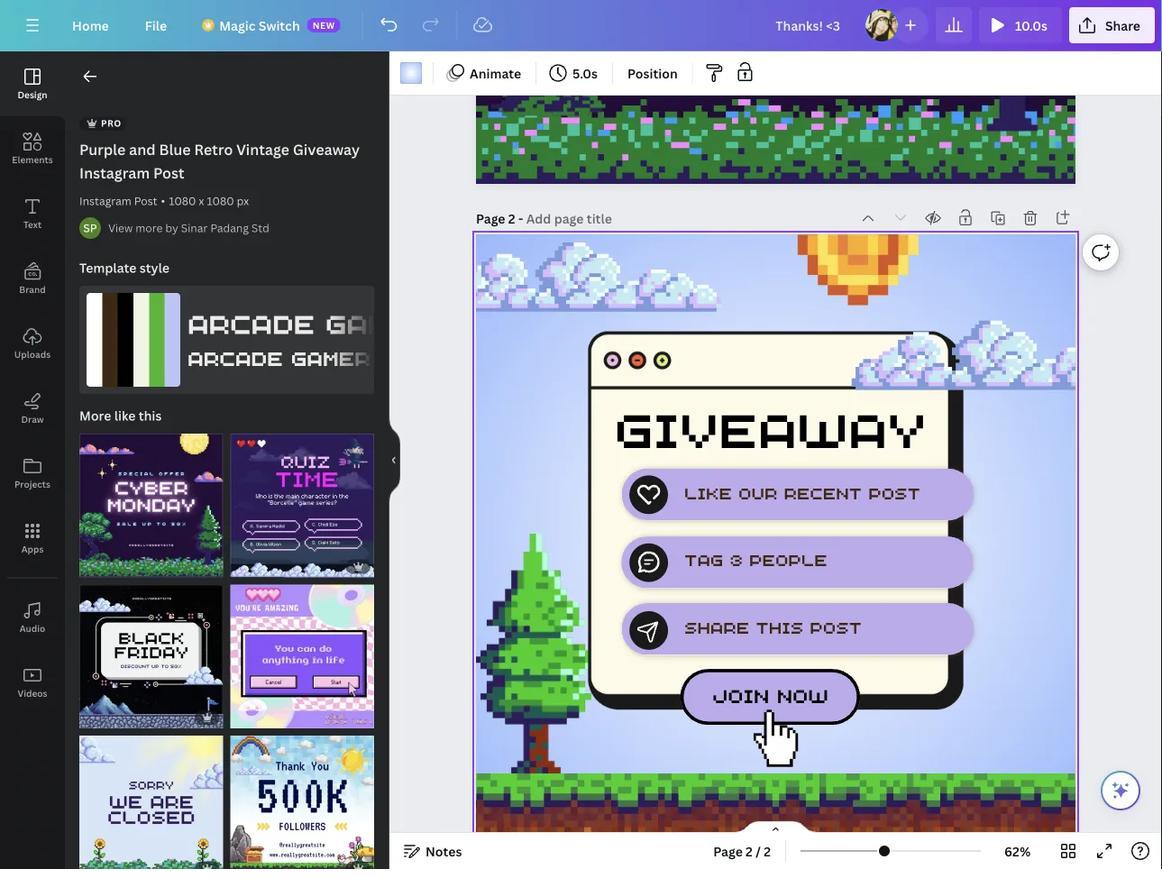 Task type: vqa. For each thing, say whether or not it's contained in the screenshot.
rightmost billing
no



Task type: describe. For each thing, give the bounding box(es) containing it.
new
[[313, 19, 335, 31]]

2 instagram from the top
[[79, 193, 132, 208]]

uploads
[[14, 348, 51, 360]]

like our recent post
[[685, 481, 921, 505]]

view
[[108, 220, 133, 235]]

apps button
[[0, 506, 65, 571]]

recent
[[784, 481, 862, 505]]

audio
[[20, 622, 45, 634]]

elements button
[[0, 116, 65, 181]]

purple and blue retro vintage giveaway instagram post
[[79, 140, 360, 183]]

10.0s
[[1015, 17, 1048, 34]]

show pages image
[[733, 821, 819, 835]]

design
[[18, 88, 47, 101]]

sinar
[[181, 220, 208, 235]]

Page title text field
[[526, 210, 614, 228]]

position
[[628, 64, 678, 82]]

blue pixel retro vintage we are closed instagram post image
[[79, 736, 223, 869]]

videos button
[[0, 650, 65, 715]]

px
[[237, 193, 249, 208]]

hide image
[[389, 417, 400, 504]]

modern y2k motivational instagram post group
[[230, 574, 374, 729]]

style
[[140, 259, 170, 276]]

view more by sinar padang std button
[[108, 219, 269, 237]]

1 vertical spatial post
[[134, 193, 157, 208]]

black and neon green retro geometric black friday instagram post image
[[79, 585, 223, 729]]

2 horizontal spatial 2
[[764, 843, 771, 860]]

62% button
[[988, 837, 1047, 866]]

switch
[[259, 17, 300, 34]]

notes
[[426, 843, 462, 860]]

10.0s button
[[979, 7, 1062, 43]]

brand button
[[0, 246, 65, 311]]

instagram inside 'purple and blue retro vintage giveaway instagram post'
[[79, 163, 150, 183]]

1 horizontal spatial this
[[756, 614, 804, 638]]

2 for /
[[746, 843, 753, 860]]

tag 3 people
[[685, 547, 827, 572]]

share for share
[[1106, 17, 1141, 34]]

0 vertical spatial gamer
[[325, 302, 431, 341]]

animate button
[[441, 59, 529, 87]]

0 vertical spatial post
[[869, 481, 921, 505]]

0 horizontal spatial this
[[139, 407, 162, 424]]

file
[[145, 17, 167, 34]]

projects button
[[0, 441, 65, 506]]

blue and yellow pixel thank you followers instagram post image
[[230, 736, 374, 869]]

draw button
[[0, 376, 65, 441]]

purple
[[79, 140, 126, 159]]

now
[[777, 680, 829, 709]]

template style
[[79, 259, 170, 276]]

magic switch
[[219, 17, 300, 34]]

blue
[[159, 140, 191, 159]]

1 vertical spatial gamer
[[291, 342, 371, 372]]

draw
[[21, 413, 44, 425]]

template
[[79, 259, 137, 276]]

elements
[[12, 153, 53, 165]]

magic
[[219, 17, 256, 34]]

std
[[252, 220, 269, 235]]

home link
[[58, 7, 123, 43]]

join now
[[712, 680, 829, 709]]

-
[[518, 210, 523, 227]]

file button
[[131, 7, 181, 43]]

like
[[114, 407, 136, 424]]

1 arcade from the top
[[188, 302, 315, 341]]



Task type: locate. For each thing, give the bounding box(es) containing it.
pro
[[101, 117, 122, 129]]

0 horizontal spatial giveaway
[[293, 140, 360, 159]]

arcade
[[188, 302, 315, 341], [188, 342, 283, 372]]

1 horizontal spatial 2
[[746, 843, 753, 860]]

notes button
[[397, 837, 469, 866]]

projects
[[14, 478, 51, 490]]

uploads button
[[0, 311, 65, 376]]

1 vertical spatial page
[[714, 843, 743, 860]]

0 vertical spatial arcade
[[188, 302, 315, 341]]

brand
[[19, 283, 46, 295]]

post inside 'purple and blue retro vintage giveaway instagram post'
[[153, 163, 184, 183]]

instagram
[[79, 163, 150, 183], [79, 193, 132, 208]]

design button
[[0, 51, 65, 116]]

view more by sinar padang std
[[108, 220, 269, 235]]

1080
[[169, 193, 196, 208], [207, 193, 234, 208]]

page
[[476, 210, 505, 227], [714, 843, 743, 860]]

1 vertical spatial post
[[810, 614, 862, 638]]

more like this
[[79, 407, 162, 424]]

3
[[730, 547, 743, 572]]

padang
[[210, 220, 249, 235]]

page inside button
[[714, 843, 743, 860]]

home
[[72, 17, 109, 34]]

1 vertical spatial instagram
[[79, 193, 132, 208]]

sinar padang std image
[[79, 217, 101, 239]]

page 2 / 2 button
[[706, 837, 778, 866]]

giveaway
[[293, 140, 360, 159], [614, 389, 927, 462]]

by
[[165, 220, 178, 235]]

1 horizontal spatial share
[[1106, 17, 1141, 34]]

apps
[[21, 543, 44, 555]]

animate
[[470, 64, 521, 82]]

2 1080 from the left
[[207, 193, 234, 208]]

blue pixel retro vintage we are closed instagram post group
[[79, 725, 223, 869]]

5.0s
[[573, 64, 598, 82]]

post down "blue"
[[153, 163, 184, 183]]

purple neon tech geometric cyber monday instagram post group
[[79, 423, 223, 578]]

1 vertical spatial share
[[685, 614, 749, 638]]

giveaway right vintage
[[293, 140, 360, 159]]

share
[[1106, 17, 1141, 34], [685, 614, 749, 638]]

audio button
[[0, 585, 65, 650]]

0 vertical spatial share
[[1106, 17, 1141, 34]]

0 vertical spatial page
[[476, 210, 505, 227]]

post up now
[[810, 614, 862, 638]]

1 instagram from the top
[[79, 163, 150, 183]]

join
[[712, 680, 769, 709]]

Design title text field
[[761, 7, 857, 43]]

1 vertical spatial this
[[756, 614, 804, 638]]

gamer
[[325, 302, 431, 341], [291, 342, 371, 372]]

our
[[739, 481, 778, 505]]

dark blue night sky illustrative quiz time game instagram post image
[[230, 434, 374, 578]]

2 left '/'
[[746, 843, 753, 860]]

page left "-"
[[476, 210, 505, 227]]

page for page 2 / 2
[[714, 843, 743, 860]]

0 horizontal spatial 2
[[508, 210, 515, 227]]

canva assistant image
[[1110, 780, 1132, 802]]

2 right '/'
[[764, 843, 771, 860]]

2 for -
[[508, 210, 515, 227]]

share button
[[1069, 7, 1155, 43]]

videos
[[18, 687, 47, 699]]

1 horizontal spatial page
[[714, 843, 743, 860]]

tag
[[685, 547, 724, 572]]

instagram up view
[[79, 193, 132, 208]]

instagram post
[[79, 193, 157, 208]]

more
[[79, 407, 111, 424]]

this down people
[[756, 614, 804, 638]]

like
[[685, 481, 732, 505]]

this
[[139, 407, 162, 424], [756, 614, 804, 638]]

page 2 / 2
[[714, 843, 771, 860]]

2 arcade from the top
[[188, 342, 283, 372]]

0 vertical spatial giveaway
[[293, 140, 360, 159]]

1080 x 1080 px
[[169, 193, 249, 208]]

instagram down "purple"
[[79, 163, 150, 183]]

more
[[136, 220, 163, 235]]

x
[[199, 193, 204, 208]]

/
[[756, 843, 761, 860]]

0 horizontal spatial 1080
[[169, 193, 196, 208]]

vintage
[[236, 140, 289, 159]]

2
[[508, 210, 515, 227], [746, 843, 753, 860], [764, 843, 771, 860]]

post right recent
[[869, 481, 921, 505]]

1 1080 from the left
[[169, 193, 196, 208]]

retro
[[194, 140, 233, 159]]

0 horizontal spatial post
[[810, 614, 862, 638]]

post up the more
[[134, 193, 157, 208]]

0 horizontal spatial page
[[476, 210, 505, 227]]

page for page 2 -
[[476, 210, 505, 227]]

page left '/'
[[714, 843, 743, 860]]

1080 right x
[[207, 193, 234, 208]]

share this post
[[685, 614, 862, 638]]

and
[[129, 140, 156, 159]]

purple neon tech geometric cyber monday instagram post image
[[79, 434, 223, 578]]

post
[[153, 163, 184, 183], [134, 193, 157, 208]]

0 vertical spatial this
[[139, 407, 162, 424]]

0 vertical spatial instagram
[[79, 163, 150, 183]]

post
[[869, 481, 921, 505], [810, 614, 862, 638]]

share for share this post
[[685, 614, 749, 638]]

share inside dropdown button
[[1106, 17, 1141, 34]]

main menu bar
[[0, 0, 1162, 51]]

1 horizontal spatial post
[[869, 481, 921, 505]]

5.0s button
[[544, 59, 605, 87]]

this right "like"
[[139, 407, 162, 424]]

giveaway inside 'purple and blue retro vintage giveaway instagram post'
[[293, 140, 360, 159]]

0 vertical spatial post
[[153, 163, 184, 183]]

side panel tab list
[[0, 51, 65, 715]]

0 horizontal spatial share
[[685, 614, 749, 638]]

page 2 -
[[476, 210, 526, 227]]

dark blue night sky illustrative quiz time game instagram post group
[[230, 423, 374, 578]]

position button
[[620, 59, 685, 87]]

1 vertical spatial giveaway
[[614, 389, 927, 462]]

arcade gamer arcade gamer
[[188, 302, 431, 372]]

blue and yellow pixel thank you followers instagram post group
[[230, 725, 374, 869]]

1 horizontal spatial giveaway
[[614, 389, 927, 462]]

62%
[[1005, 843, 1031, 860]]

people
[[749, 547, 827, 572]]

circular gradient at 50% 50%: #ffffff, #94b9ff image
[[400, 62, 422, 84], [400, 62, 422, 84]]

1 vertical spatial arcade
[[188, 342, 283, 372]]

text button
[[0, 181, 65, 246]]

1 horizontal spatial 1080
[[207, 193, 234, 208]]

modern y2k motivational instagram post image
[[230, 585, 374, 729]]

1080 left x
[[169, 193, 196, 208]]

2 left "-"
[[508, 210, 515, 227]]

black and neon green retro geometric black friday instagram post group
[[79, 574, 223, 729]]

text
[[23, 218, 42, 230]]

giveaway up the our
[[614, 389, 927, 462]]

sinar padang std element
[[79, 217, 101, 239]]



